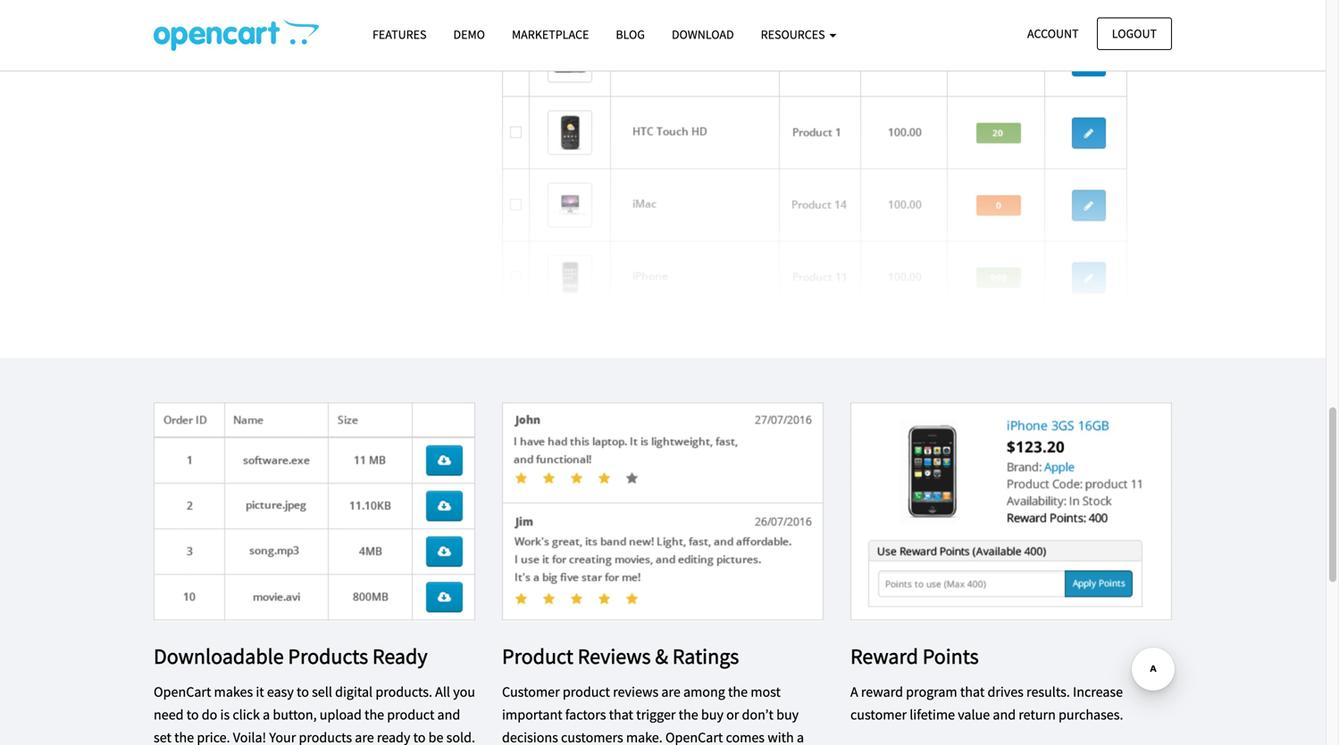 Task type: locate. For each thing, give the bounding box(es) containing it.
0 horizontal spatial are
[[355, 729, 374, 745]]

1 horizontal spatial to
[[297, 683, 309, 701]]

0 horizontal spatial opencart
[[154, 683, 211, 701]]

and
[[437, 706, 460, 724], [993, 706, 1016, 724]]

opencart up need
[[154, 683, 211, 701]]

the up or
[[728, 683, 748, 701]]

decisions
[[502, 729, 558, 745]]

are up trigger
[[661, 683, 681, 701]]

demo link
[[440, 19, 498, 50]]

reward
[[861, 683, 903, 701]]

ratings
[[673, 643, 739, 670]]

1 horizontal spatial that
[[960, 683, 985, 701]]

a
[[851, 683, 858, 701]]

downloadable products ready image
[[154, 402, 475, 621]]

products
[[299, 729, 352, 745]]

0 horizontal spatial and
[[437, 706, 460, 724]]

that
[[960, 683, 985, 701], [609, 706, 633, 724]]

1 horizontal spatial are
[[661, 683, 681, 701]]

customer
[[502, 683, 560, 701]]

1 vertical spatial product
[[387, 706, 435, 724]]

to left the do
[[186, 706, 199, 724]]

are inside opencart makes it easy to sell digital products. all you need to do is click a button, upload the product and set the price. voila! your products are ready to be sold.
[[355, 729, 374, 745]]

0 vertical spatial to
[[297, 683, 309, 701]]

0 vertical spatial are
[[661, 683, 681, 701]]

1 vertical spatial are
[[355, 729, 374, 745]]

and down all
[[437, 706, 460, 724]]

1 horizontal spatial product
[[563, 683, 610, 701]]

reward points image
[[851, 402, 1172, 621]]

1 vertical spatial opencart
[[666, 729, 723, 745]]

that inside customer product reviews are among the most important factors that trigger the buy or don't buy decisions customers make. opencart comes with
[[609, 706, 633, 724]]

ready
[[377, 729, 410, 745]]

0 vertical spatial that
[[960, 683, 985, 701]]

easy
[[267, 683, 294, 701]]

product reviews & ratings
[[502, 643, 739, 670]]

&
[[655, 643, 668, 670]]

opencart down trigger
[[666, 729, 723, 745]]

voila!
[[233, 729, 266, 745]]

product inside customer product reviews are among the most important factors that trigger the buy or don't buy decisions customers make. opencart comes with
[[563, 683, 610, 701]]

product
[[563, 683, 610, 701], [387, 706, 435, 724]]

upload
[[320, 706, 362, 724]]

value
[[958, 706, 990, 724]]

buy
[[701, 706, 724, 724], [776, 706, 799, 724]]

that up value
[[960, 683, 985, 701]]

product down products.
[[387, 706, 435, 724]]

buy left or
[[701, 706, 724, 724]]

buy right don't
[[776, 706, 799, 724]]

1 horizontal spatial buy
[[776, 706, 799, 724]]

need
[[154, 706, 184, 724]]

to left sell
[[297, 683, 309, 701]]

blog link
[[602, 19, 658, 50]]

product reviews & retings image
[[502, 402, 824, 621]]

to left be
[[413, 729, 426, 745]]

blog
[[616, 26, 645, 42]]

are inside customer product reviews are among the most important factors that trigger the buy or don't buy decisions customers make. opencart comes with
[[661, 683, 681, 701]]

demo
[[453, 26, 485, 42]]

product up factors on the bottom left of the page
[[563, 683, 610, 701]]

button,
[[273, 706, 317, 724]]

opencart
[[154, 683, 211, 701], [666, 729, 723, 745]]

2 and from the left
[[993, 706, 1016, 724]]

are
[[661, 683, 681, 701], [355, 729, 374, 745]]

a
[[263, 706, 270, 724]]

0 horizontal spatial buy
[[701, 706, 724, 724]]

opencart inside customer product reviews are among the most important factors that trigger the buy or don't buy decisions customers make. opencart comes with
[[666, 729, 723, 745]]

1 horizontal spatial and
[[993, 706, 1016, 724]]

and down "drives"
[[993, 706, 1016, 724]]

to
[[297, 683, 309, 701], [186, 706, 199, 724], [413, 729, 426, 745]]

reward
[[851, 643, 918, 670]]

0 horizontal spatial to
[[186, 706, 199, 724]]

set
[[154, 729, 171, 745]]

opencart - features image
[[154, 19, 319, 51]]

the
[[728, 683, 748, 701], [365, 706, 384, 724], [679, 706, 698, 724], [174, 729, 194, 745]]

downloadable
[[154, 643, 284, 670]]

0 horizontal spatial product
[[387, 706, 435, 724]]

unlimited products image
[[502, 0, 1127, 313]]

results.
[[1027, 683, 1070, 701]]

increase
[[1073, 683, 1123, 701]]

do
[[202, 706, 217, 724]]

2 horizontal spatial to
[[413, 729, 426, 745]]

is
[[220, 706, 230, 724]]

0 vertical spatial product
[[563, 683, 610, 701]]

0 vertical spatial opencart
[[154, 683, 211, 701]]

products.
[[376, 683, 432, 701]]

reward points
[[851, 643, 979, 670]]

program
[[906, 683, 957, 701]]

0 horizontal spatial that
[[609, 706, 633, 724]]

or
[[726, 706, 739, 724]]

it
[[256, 683, 264, 701]]

1 vertical spatial that
[[609, 706, 633, 724]]

that down reviews
[[609, 706, 633, 724]]

are left ready
[[355, 729, 374, 745]]

points
[[923, 643, 979, 670]]

and inside a reward program that drives results. increase customer lifetime value and return purchases.
[[993, 706, 1016, 724]]

1 horizontal spatial opencart
[[666, 729, 723, 745]]

features
[[373, 26, 427, 42]]

1 and from the left
[[437, 706, 460, 724]]



Task type: describe. For each thing, give the bounding box(es) containing it.
sell
[[312, 683, 332, 701]]

the right set
[[174, 729, 194, 745]]

don't
[[742, 706, 774, 724]]

the up ready
[[365, 706, 384, 724]]

logout link
[[1097, 17, 1172, 50]]

product
[[502, 643, 573, 670]]

customer
[[851, 706, 907, 724]]

most
[[751, 683, 781, 701]]

a reward program that drives results. increase customer lifetime value and return purchases.
[[851, 683, 1123, 724]]

all
[[435, 683, 450, 701]]

marketplace link
[[498, 19, 602, 50]]

that inside a reward program that drives results. increase customer lifetime value and return purchases.
[[960, 683, 985, 701]]

lifetime
[[910, 706, 955, 724]]

marketplace
[[512, 26, 589, 42]]

2 vertical spatial to
[[413, 729, 426, 745]]

important
[[502, 706, 562, 724]]

digital
[[335, 683, 373, 701]]

click
[[233, 706, 260, 724]]

sold.
[[446, 729, 475, 745]]

purchases.
[[1059, 706, 1123, 724]]

customer product reviews are among the most important factors that trigger the buy or don't buy decisions customers make. opencart comes with
[[502, 683, 808, 745]]

opencart makes it easy to sell digital products. all you need to do is click a button, upload the product and set the price. voila! your products are ready to be sold.
[[154, 683, 475, 745]]

customers
[[561, 729, 623, 745]]

downloadable products ready
[[154, 643, 428, 670]]

1 buy from the left
[[701, 706, 724, 724]]

reviews
[[613, 683, 659, 701]]

download
[[672, 26, 734, 42]]

account
[[1027, 25, 1079, 42]]

drives
[[988, 683, 1024, 701]]

makes
[[214, 683, 253, 701]]

your
[[269, 729, 296, 745]]

resources
[[761, 26, 828, 42]]

ready
[[372, 643, 428, 670]]

comes
[[726, 729, 765, 745]]

return
[[1019, 706, 1056, 724]]

the down among
[[679, 706, 698, 724]]

price.
[[197, 729, 230, 745]]

opencart inside opencart makes it easy to sell digital products. all you need to do is click a button, upload the product and set the price. voila! your products are ready to be sold.
[[154, 683, 211, 701]]

you
[[453, 683, 475, 701]]

1 vertical spatial to
[[186, 706, 199, 724]]

product inside opencart makes it easy to sell digital products. all you need to do is click a button, upload the product and set the price. voila! your products are ready to be sold.
[[387, 706, 435, 724]]

factors
[[565, 706, 606, 724]]

account link
[[1012, 17, 1094, 50]]

resources link
[[747, 19, 850, 50]]

trigger
[[636, 706, 676, 724]]

features link
[[359, 19, 440, 50]]

be
[[429, 729, 444, 745]]

2 buy from the left
[[776, 706, 799, 724]]

make.
[[626, 729, 663, 745]]

and inside opencart makes it easy to sell digital products. all you need to do is click a button, upload the product and set the price. voila! your products are ready to be sold.
[[437, 706, 460, 724]]

products
[[288, 643, 368, 670]]

logout
[[1112, 25, 1157, 42]]

among
[[683, 683, 725, 701]]

download link
[[658, 19, 747, 50]]

reviews
[[578, 643, 651, 670]]



Task type: vqa. For each thing, say whether or not it's contained in the screenshot.
Restrict Shipping Methods image
no



